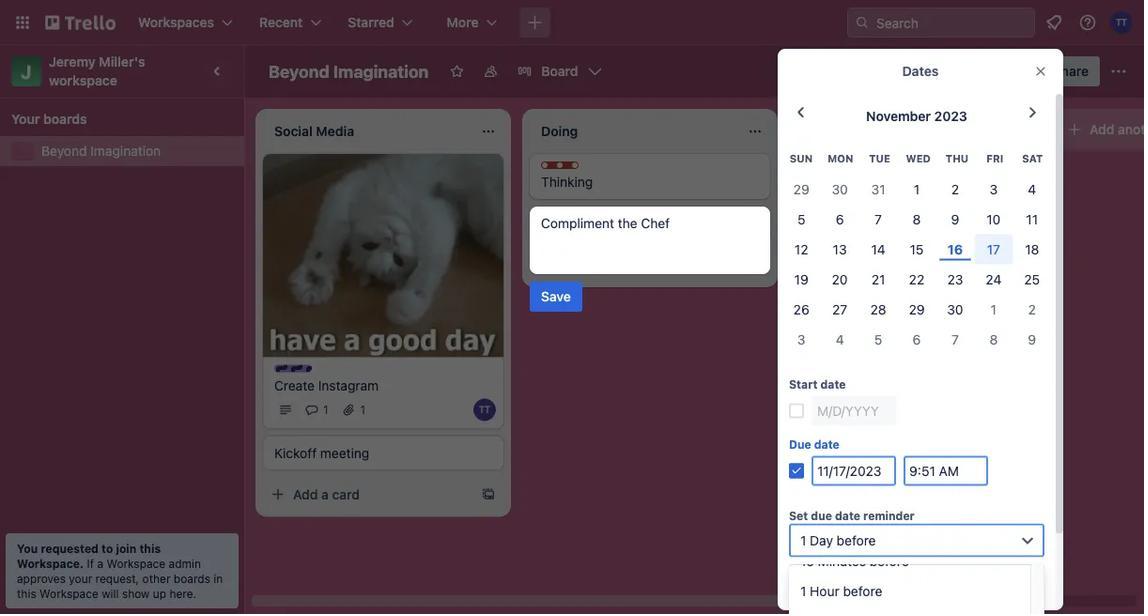 Task type: describe. For each thing, give the bounding box(es) containing it.
2 vertical spatial date
[[835, 509, 860, 523]]

22 button
[[898, 264, 936, 294]]

request,
[[95, 572, 139, 585]]

2 for 2 button to the right
[[1028, 301, 1036, 317]]

19 button
[[782, 264, 821, 294]]

7 for the topmost 7 button
[[875, 211, 882, 227]]

1 m/d/yyyy text field from the top
[[812, 396, 896, 426]]

all
[[945, 566, 958, 582]]

23 button
[[936, 264, 974, 294]]

open information menu image
[[1078, 13, 1097, 32]]

open card link
[[778, 207, 886, 237]]

your
[[69, 572, 92, 585]]

14 button
[[859, 234, 898, 264]]

20 button
[[821, 264, 859, 294]]

0 horizontal spatial 1 button
[[898, 174, 936, 204]]

edit labels
[[810, 248, 874, 263]]

1 vertical spatial 3 button
[[782, 324, 821, 354]]

0 notifications image
[[1043, 11, 1065, 34]]

beyond imagination link
[[41, 142, 233, 161]]

close popover image
[[1033, 64, 1048, 79]]

before for 15 minutes before
[[870, 554, 909, 569]]

17 button
[[974, 234, 1013, 264]]

27 button
[[821, 294, 859, 324]]

change for change members
[[810, 281, 858, 297]]

1 vertical spatial 8
[[990, 331, 998, 347]]

miller's
[[99, 54, 145, 70]]

this for if a workspace admin approves your request, other boards in this workspace will show up here.
[[17, 587, 36, 600]]

1 hour before
[[800, 584, 882, 599]]

0 vertical spatial 4 button
[[1013, 174, 1051, 204]]

thoughts thinking
[[541, 163, 612, 190]]

to inside reminders will be sent to all members and watchers of this card.
[[929, 566, 941, 582]]

start
[[789, 378, 818, 391]]

1 down instagram
[[360, 403, 366, 417]]

this inside 'you requested to join this workspace.'
[[139, 542, 161, 555]]

1 horizontal spatial 5
[[874, 331, 882, 347]]

Add time text field
[[904, 456, 988, 486]]

fri
[[987, 153, 1003, 165]]

create instagram
[[274, 378, 379, 393]]

workspace visible image
[[483, 64, 498, 79]]

11
[[1026, 211, 1038, 227]]

copy button
[[778, 376, 853, 406]]

0 horizontal spatial beyond imagination
[[41, 143, 161, 159]]

change for change cover
[[810, 315, 858, 331]]

share button
[[1026, 56, 1100, 86]]

change members button
[[778, 274, 931, 304]]

due
[[811, 509, 832, 523]]

edit dates
[[810, 417, 872, 432]]

up
[[153, 587, 166, 600]]

create instagram link
[[274, 376, 492, 395]]

thinking link
[[541, 173, 759, 192]]

your
[[11, 111, 40, 127]]

1 vertical spatial 29
[[909, 301, 925, 317]]

10
[[987, 211, 1001, 227]]

anot
[[1118, 122, 1144, 137]]

Compliment the Chef text field
[[541, 214, 759, 267]]

16
[[948, 241, 963, 257]]

23
[[947, 271, 963, 287]]

cover
[[861, 315, 895, 331]]

0 vertical spatial workspace
[[107, 557, 165, 570]]

1 horizontal spatial 6 button
[[898, 324, 936, 354]]

1 vertical spatial add a card button
[[263, 479, 473, 510]]

1 vertical spatial terry turtle (terryturtle) image
[[473, 399, 496, 421]]

set due date reminder
[[789, 509, 915, 523]]

meeting
[[320, 445, 369, 461]]

14
[[871, 241, 886, 257]]

to inside 'you requested to join this workspace.'
[[101, 542, 113, 555]]

be
[[880, 566, 895, 582]]

22
[[909, 271, 925, 287]]

3 for bottom 3 button
[[797, 331, 806, 347]]

1 horizontal spatial 5 button
[[859, 324, 898, 354]]

1 horizontal spatial 9
[[1028, 331, 1036, 347]]

board
[[541, 63, 578, 79]]

card.
[[889, 585, 920, 601]]

0 horizontal spatial 4
[[836, 331, 844, 347]]

15 for 15
[[910, 241, 924, 257]]

add for the bottom add a card button
[[293, 487, 318, 502]]

terry turtle (terryturtle) image
[[1110, 11, 1133, 34]]

create from template… image for compliment the chef
[[748, 257, 763, 272]]

18 button
[[1013, 234, 1051, 264]]

25 button
[[1013, 264, 1051, 294]]

18
[[1025, 241, 1039, 257]]

archive button
[[778, 443, 868, 473]]

15 minutes before
[[800, 554, 909, 569]]

save button
[[530, 282, 582, 312]]

Search field
[[870, 8, 1034, 37]]

0 vertical spatial 8
[[913, 211, 921, 227]]

watchers
[[789, 585, 844, 601]]

hour
[[810, 584, 840, 599]]

1 vertical spatial card
[[847, 214, 874, 229]]

filters
[[887, 63, 926, 79]]

in
[[214, 572, 223, 585]]

chef
[[641, 216, 670, 231]]

if a workspace admin approves your request, other boards in this workspace will show up here.
[[17, 557, 223, 600]]

open
[[810, 214, 843, 229]]

share
[[1053, 63, 1089, 79]]

dates
[[837, 417, 872, 432]]

26
[[793, 301, 809, 317]]

tue
[[869, 153, 890, 165]]

approves
[[17, 572, 66, 585]]

1 horizontal spatial 9 button
[[1013, 324, 1051, 354]]

sat
[[1022, 153, 1043, 165]]

card for create from template… image
[[866, 170, 893, 186]]

reminders will be sent to all members and watchers of this card.
[[789, 566, 1044, 601]]

here.
[[170, 587, 196, 600]]

of
[[848, 585, 860, 601]]

1 horizontal spatial 7 button
[[936, 324, 974, 354]]

6 for 6 button to the right
[[913, 331, 921, 347]]

mon
[[828, 153, 853, 165]]

11 button
[[1013, 204, 1051, 234]]

30 for the left 30 button
[[832, 181, 848, 197]]

add a card for the bottom add a card button
[[293, 487, 360, 502]]

thoughts
[[560, 163, 612, 176]]

beyond inside board name text box
[[269, 61, 329, 81]]

add for add anot button
[[1090, 122, 1115, 137]]

before for 1 day before
[[837, 532, 876, 548]]

edit labels button
[[778, 240, 885, 271]]

add anot button
[[1056, 109, 1144, 150]]

create board or workspace image
[[526, 13, 544, 32]]

0 horizontal spatial 9
[[951, 211, 959, 227]]

add for the right add a card button
[[827, 170, 852, 186]]

sun
[[790, 153, 813, 165]]

card for kickoff meeting's create from template… icon
[[332, 487, 360, 502]]

other
[[142, 572, 170, 585]]

due date
[[789, 438, 840, 451]]

if
[[87, 557, 94, 570]]

0 vertical spatial 3 button
[[974, 174, 1013, 204]]

0 vertical spatial 6 button
[[821, 204, 859, 234]]

kickoff
[[274, 445, 317, 461]]

0 vertical spatial 9 button
[[936, 204, 974, 234]]

date for due date
[[814, 438, 840, 451]]

the
[[618, 216, 637, 231]]

kickoff meeting link
[[274, 444, 492, 463]]

0 vertical spatial 4
[[1028, 181, 1036, 197]]

0 horizontal spatial 30 button
[[821, 174, 859, 204]]

1 vertical spatial 1 button
[[974, 294, 1013, 324]]

21 button
[[859, 264, 898, 294]]

1 vertical spatial 8 button
[[974, 324, 1013, 354]]

0 vertical spatial 7 button
[[859, 204, 898, 234]]

1 left day
[[800, 532, 806, 548]]

next month image
[[1021, 101, 1044, 124]]

filters button
[[859, 56, 932, 86]]

0 horizontal spatial 5
[[797, 211, 805, 227]]

1 vertical spatial a
[[321, 487, 329, 502]]

Board name text field
[[259, 56, 438, 86]]

date for start date
[[821, 378, 846, 391]]

workspace.
[[17, 557, 84, 570]]

1 horizontal spatial 2 button
[[1013, 294, 1051, 324]]

workspace
[[49, 73, 117, 88]]

this for reminders will be sent to all members and watchers of this card.
[[864, 585, 886, 601]]

compliment the chef
[[541, 216, 670, 231]]

create
[[274, 378, 315, 393]]

thinking
[[541, 174, 593, 190]]

0 vertical spatial 29 button
[[782, 174, 821, 204]]

join
[[116, 542, 136, 555]]

1 horizontal spatial 29 button
[[898, 294, 936, 324]]

instagram
[[318, 378, 379, 393]]



Task type: locate. For each thing, give the bounding box(es) containing it.
0 vertical spatial add
[[1090, 122, 1115, 137]]

start date
[[789, 378, 846, 391]]

workspace down join
[[107, 557, 165, 570]]

add
[[1090, 122, 1115, 137], [827, 170, 852, 186], [293, 487, 318, 502]]

due
[[789, 438, 811, 451]]

7 for the rightmost 7 button
[[952, 331, 959, 347]]

kickoff meeting
[[274, 445, 369, 461]]

5 down cover
[[874, 331, 882, 347]]

29 button down 22
[[898, 294, 936, 324]]

add down kickoff
[[293, 487, 318, 502]]

1 vertical spatial 7
[[952, 331, 959, 347]]

members up 28
[[861, 281, 919, 297]]

7 button
[[859, 204, 898, 234], [936, 324, 974, 354]]

1 change from the top
[[810, 281, 858, 297]]

0 horizontal spatial add
[[293, 487, 318, 502]]

0 horizontal spatial 2
[[951, 181, 959, 197]]

29 button down sun
[[782, 174, 821, 204]]

members right all
[[962, 566, 1018, 582]]

add a card for the right add a card button
[[827, 170, 893, 186]]

will inside if a workspace admin approves your request, other boards in this workspace will show up here.
[[102, 587, 119, 600]]

1 vertical spatial imagination
[[90, 143, 161, 159]]

2 button down thu in the right of the page
[[936, 174, 974, 204]]

0 vertical spatial 2
[[951, 181, 959, 197]]

rubyanndersson (rubyanndersson) image
[[995, 58, 1021, 85]]

2 edit from the top
[[810, 417, 834, 432]]

27
[[832, 301, 847, 317]]

this right of
[[864, 585, 886, 601]]

1 horizontal spatial this
[[139, 542, 161, 555]]

8 down 24 button at the right of the page
[[990, 331, 998, 347]]

7 down 31 button
[[875, 211, 882, 227]]

1 vertical spatial 9 button
[[1013, 324, 1051, 354]]

7
[[875, 211, 882, 227], [952, 331, 959, 347]]

color: purple, title: none image
[[274, 365, 312, 372]]

1 vertical spatial 30
[[947, 301, 963, 317]]

20
[[832, 271, 848, 287]]

0 vertical spatial will
[[857, 566, 877, 582]]

0 vertical spatial boards
[[43, 111, 87, 127]]

13 button
[[821, 234, 859, 264]]

2023
[[934, 108, 967, 124]]

change up move
[[810, 315, 858, 331]]

open card
[[810, 214, 874, 229]]

0 horizontal spatial 8
[[913, 211, 921, 227]]

31
[[871, 181, 885, 197]]

1 vertical spatial 5 button
[[859, 324, 898, 354]]

2 vertical spatial add
[[293, 487, 318, 502]]

4 down sat at the top right
[[1028, 181, 1036, 197]]

imagination down "your boards with 1 items" element
[[90, 143, 161, 159]]

will
[[857, 566, 877, 582], [102, 587, 119, 600]]

1 vertical spatial 6
[[913, 331, 921, 347]]

before up 15 minutes before
[[837, 532, 876, 548]]

a inside if a workspace admin approves your request, other boards in this workspace will show up here.
[[97, 557, 103, 570]]

30 button down mon
[[821, 174, 859, 204]]

7 button up 14
[[859, 204, 898, 234]]

your boards
[[11, 111, 87, 127]]

copy
[[810, 383, 842, 398]]

30 button down 23 at the top of the page
[[936, 294, 974, 324]]

0 horizontal spatial imagination
[[90, 143, 161, 159]]

1 down create instagram
[[323, 403, 328, 417]]

a right if
[[97, 557, 103, 570]]

compliment the chef link
[[541, 214, 759, 233]]

31 button
[[859, 174, 898, 204]]

0 vertical spatial 2 button
[[936, 174, 974, 204]]

0 horizontal spatial beyond
[[41, 143, 87, 159]]

card up 14
[[847, 214, 874, 229]]

date down edit dates on the bottom of page
[[814, 438, 840, 451]]

0 horizontal spatial 9 button
[[936, 204, 974, 234]]

15 down day
[[800, 554, 814, 569]]

1 vertical spatial edit
[[810, 417, 834, 432]]

this inside if a workspace admin approves your request, other boards in this workspace will show up here.
[[17, 587, 36, 600]]

3 button down 26
[[782, 324, 821, 354]]

and
[[1022, 566, 1044, 582]]

1 vertical spatial 29 button
[[898, 294, 936, 324]]

9 button
[[936, 204, 974, 234], [1013, 324, 1051, 354]]

1 horizontal spatial 29
[[909, 301, 925, 317]]

9 button up 16
[[936, 204, 974, 234]]

jeremy miller's workspace
[[49, 54, 149, 88]]

2 for 2 button to the top
[[951, 181, 959, 197]]

before
[[837, 532, 876, 548], [870, 554, 909, 569], [843, 584, 882, 599]]

2 vertical spatial before
[[843, 584, 882, 599]]

boards inside if a workspace admin approves your request, other boards in this workspace will show up here.
[[174, 572, 210, 585]]

imagination
[[333, 61, 429, 81], [90, 143, 161, 159]]

1 button down "wed"
[[898, 174, 936, 204]]

this down approves
[[17, 587, 36, 600]]

will inside reminders will be sent to all members and watchers of this card.
[[857, 566, 877, 582]]

compliment
[[541, 216, 614, 231]]

15
[[910, 241, 924, 257], [800, 554, 814, 569]]

4 down change cover
[[836, 331, 844, 347]]

beyond imagination inside board name text box
[[269, 61, 429, 81]]

1 horizontal spatial 30
[[947, 301, 963, 317]]

0 horizontal spatial a
[[97, 557, 103, 570]]

0 vertical spatial imagination
[[333, 61, 429, 81]]

7 down 23 button
[[952, 331, 959, 347]]

30 down 23 button
[[947, 301, 963, 317]]

0 horizontal spatial 2 button
[[936, 174, 974, 204]]

1 vertical spatial 5
[[874, 331, 882, 347]]

last month image
[[790, 101, 812, 124]]

star or unstar board image
[[449, 64, 464, 79]]

move button
[[778, 342, 854, 372]]

15 for 15 minutes before
[[800, 554, 814, 569]]

30 button
[[821, 174, 859, 204], [936, 294, 974, 324]]

8 up 15 button
[[913, 211, 921, 227]]

M/D/YYYY text field
[[812, 396, 896, 426], [812, 456, 896, 486]]

imagination inside board name text box
[[333, 61, 429, 81]]

3 button up 10
[[974, 174, 1013, 204]]

1 button down 24
[[974, 294, 1013, 324]]

30
[[832, 181, 848, 197], [947, 301, 963, 317]]

add a card
[[827, 170, 893, 186], [293, 487, 360, 502]]

2 horizontal spatial add
[[1090, 122, 1115, 137]]

edit for edit dates
[[810, 417, 834, 432]]

create from template… image
[[1015, 171, 1030, 186]]

0 horizontal spatial 29
[[793, 181, 809, 197]]

1 vertical spatial beyond imagination
[[41, 143, 161, 159]]

before for 1 hour before
[[843, 584, 882, 599]]

1 vertical spatial 15
[[800, 554, 814, 569]]

card down tue
[[866, 170, 893, 186]]

thu
[[946, 153, 969, 165]]

1 vertical spatial 7 button
[[936, 324, 974, 354]]

j
[[21, 60, 32, 82]]

1 vertical spatial create from template… image
[[481, 487, 496, 502]]

add left the anot
[[1090, 122, 1115, 137]]

jeremy miller (jeremymiller198) image
[[970, 58, 996, 85]]

0 horizontal spatial 6
[[836, 211, 844, 227]]

before up card.
[[870, 554, 909, 569]]

members inside button
[[861, 281, 919, 297]]

8
[[913, 211, 921, 227], [990, 331, 998, 347]]

1 button
[[898, 174, 936, 204], [974, 294, 1013, 324]]

1 horizontal spatial 8 button
[[974, 324, 1013, 354]]

1 horizontal spatial 1 button
[[974, 294, 1013, 324]]

2 horizontal spatial this
[[864, 585, 886, 601]]

0 vertical spatial m/d/yyyy text field
[[812, 396, 896, 426]]

1 left hour
[[800, 584, 806, 599]]

3 for the top 3 button
[[990, 181, 998, 197]]

primary element
[[0, 0, 1144, 45]]

30 down mon
[[832, 181, 848, 197]]

26 button
[[782, 294, 821, 324]]

0 vertical spatial 1 button
[[898, 174, 936, 204]]

1 edit from the top
[[810, 248, 834, 263]]

9 up 16
[[951, 211, 959, 227]]

29 button
[[782, 174, 821, 204], [898, 294, 936, 324]]

2 down thu in the right of the page
[[951, 181, 959, 197]]

9 down 25 button
[[1028, 331, 1036, 347]]

1 vertical spatial add a card
[[293, 487, 360, 502]]

6 button right cover
[[898, 324, 936, 354]]

0 horizontal spatial 29 button
[[782, 174, 821, 204]]

save
[[541, 289, 571, 304]]

0 horizontal spatial add a card
[[293, 487, 360, 502]]

15 up 22
[[910, 241, 924, 257]]

1 vertical spatial 3
[[797, 331, 806, 347]]

change
[[810, 281, 858, 297], [810, 315, 858, 331]]

2 down 25 button
[[1028, 301, 1036, 317]]

17
[[987, 241, 1000, 257]]

8 button
[[898, 204, 936, 234], [974, 324, 1013, 354]]

1 vertical spatial before
[[870, 554, 909, 569]]

12 button
[[782, 234, 821, 264]]

1 vertical spatial date
[[814, 438, 840, 451]]

6 for 6 button to the top
[[836, 211, 844, 227]]

imagination left star or unstar board icon
[[333, 61, 429, 81]]

1 vertical spatial will
[[102, 587, 119, 600]]

to left join
[[101, 542, 113, 555]]

6 button up 13
[[821, 204, 859, 234]]

back to home image
[[45, 8, 116, 38]]

0 horizontal spatial this
[[17, 587, 36, 600]]

show
[[122, 587, 150, 600]]

2 button down 25
[[1013, 294, 1051, 324]]

1 horizontal spatial 3 button
[[974, 174, 1013, 204]]

a down kickoff meeting
[[321, 487, 329, 502]]

0 horizontal spatial terry turtle (terryturtle) image
[[473, 399, 496, 421]]

create from template… image
[[748, 257, 763, 272], [481, 487, 496, 502]]

2 horizontal spatial a
[[855, 170, 862, 186]]

add a card down mon
[[827, 170, 893, 186]]

1 horizontal spatial beyond imagination
[[269, 61, 429, 81]]

1 horizontal spatial add
[[827, 170, 852, 186]]

24 button
[[974, 264, 1013, 294]]

terry turtle (terryturtle) image
[[946, 58, 972, 85], [473, 399, 496, 421]]

2
[[951, 181, 959, 197], [1028, 301, 1036, 317]]

your boards with 1 items element
[[11, 108, 224, 131]]

card down meeting
[[332, 487, 360, 502]]

2 m/d/yyyy text field from the top
[[812, 456, 896, 486]]

boards right the your
[[43, 111, 87, 127]]

0 horizontal spatial 30
[[832, 181, 848, 197]]

reminders
[[789, 566, 853, 582]]

1 horizontal spatial 2
[[1028, 301, 1036, 317]]

0 vertical spatial 8 button
[[898, 204, 936, 234]]

show menu image
[[1109, 62, 1128, 81]]

0 horizontal spatial add a card button
[[263, 479, 473, 510]]

3 down fri
[[990, 181, 998, 197]]

before down be
[[843, 584, 882, 599]]

0 horizontal spatial members
[[861, 281, 919, 297]]

29 down sun
[[793, 181, 809, 197]]

5 button up 12
[[782, 204, 821, 234]]

date down move
[[821, 378, 846, 391]]

reminder
[[863, 509, 915, 523]]

automation image
[[825, 56, 852, 83]]

to left all
[[929, 566, 941, 582]]

create from template… image for kickoff meeting
[[481, 487, 496, 502]]

9 button down 25 button
[[1013, 324, 1051, 354]]

0 horizontal spatial 4 button
[[821, 324, 859, 354]]

0 vertical spatial 30
[[832, 181, 848, 197]]

1 vertical spatial members
[[962, 566, 1018, 582]]

boards down admin
[[174, 572, 210, 585]]

13
[[833, 241, 847, 257]]

1 vertical spatial boards
[[174, 572, 210, 585]]

a left 31
[[855, 170, 862, 186]]

edit dates button
[[778, 410, 883, 440]]

1 horizontal spatial 3
[[990, 181, 998, 197]]

0 horizontal spatial 15
[[800, 554, 814, 569]]

0 vertical spatial terry turtle (terryturtle) image
[[946, 58, 972, 85]]

boards inside "your boards with 1 items" element
[[43, 111, 87, 127]]

beyond inside the beyond imagination link
[[41, 143, 87, 159]]

0 horizontal spatial 5 button
[[782, 204, 821, 234]]

0 vertical spatial 5 button
[[782, 204, 821, 234]]

edit
[[810, 248, 834, 263], [810, 417, 834, 432]]

workspace down your
[[39, 587, 98, 600]]

3 down '26' button
[[797, 331, 806, 347]]

1 horizontal spatial 30 button
[[936, 294, 974, 324]]

6 down 22 button
[[913, 331, 921, 347]]

4 button
[[1013, 174, 1051, 204], [821, 324, 859, 354]]

will down request,
[[102, 587, 119, 600]]

this inside reminders will be sent to all members and watchers of this card.
[[864, 585, 886, 601]]

color: bold red, title: "thoughts" element
[[541, 162, 612, 176]]

edit for edit labels
[[810, 248, 834, 263]]

date up 1 day before
[[835, 509, 860, 523]]

19
[[794, 271, 809, 287]]

this right join
[[139, 542, 161, 555]]

members inside reminders will be sent to all members and watchers of this card.
[[962, 566, 1018, 582]]

you requested to join this workspace.
[[17, 542, 161, 570]]

28
[[870, 301, 886, 317]]

29 down 22 button
[[909, 301, 925, 317]]

1 horizontal spatial 4 button
[[1013, 174, 1051, 204]]

16 button
[[936, 234, 974, 264]]

5 button down 28
[[859, 324, 898, 354]]

0 vertical spatial beyond
[[269, 61, 329, 81]]

0 horizontal spatial 8 button
[[898, 204, 936, 234]]

add a card button
[[797, 163, 1007, 194], [263, 479, 473, 510]]

add down mon
[[827, 170, 852, 186]]

0 vertical spatial add a card button
[[797, 163, 1007, 194]]

date
[[821, 378, 846, 391], [814, 438, 840, 451], [835, 509, 860, 523]]

1 down "wed"
[[914, 181, 920, 197]]

5 left open
[[797, 211, 805, 227]]

30 for rightmost 30 button
[[947, 301, 963, 317]]

1 horizontal spatial members
[[962, 566, 1018, 582]]

1 horizontal spatial 6
[[913, 331, 921, 347]]

search image
[[855, 15, 870, 30]]

1 vertical spatial to
[[929, 566, 941, 582]]

1 horizontal spatial beyond
[[269, 61, 329, 81]]

7 button down 23 button
[[936, 324, 974, 354]]

1 vertical spatial 4 button
[[821, 324, 859, 354]]

november
[[866, 108, 931, 124]]

9
[[951, 211, 959, 227], [1028, 331, 1036, 347]]

1 horizontal spatial terry turtle (terryturtle) image
[[946, 58, 972, 85]]

15 inside button
[[910, 241, 924, 257]]

archive
[[810, 450, 857, 466]]

29
[[793, 181, 809, 197], [909, 301, 925, 317]]

0 vertical spatial 5
[[797, 211, 805, 227]]

6 up 13
[[836, 211, 844, 227]]

labels
[[837, 248, 874, 263]]

1 horizontal spatial create from template… image
[[748, 257, 763, 272]]

change up 27
[[810, 281, 858, 297]]

minutes
[[818, 554, 866, 569]]

to
[[101, 542, 113, 555], [929, 566, 941, 582]]

5
[[797, 211, 805, 227], [874, 331, 882, 347]]

1 horizontal spatial add a card
[[827, 170, 893, 186]]

1 horizontal spatial a
[[321, 487, 329, 502]]

0 horizontal spatial to
[[101, 542, 113, 555]]

1 horizontal spatial add a card button
[[797, 163, 1007, 194]]

2 change from the top
[[810, 315, 858, 331]]

1 horizontal spatial 8
[[990, 331, 998, 347]]

0 horizontal spatial workspace
[[39, 587, 98, 600]]

add a card down kickoff meeting
[[293, 487, 360, 502]]

will left be
[[857, 566, 877, 582]]

1 down 24 button at the right of the page
[[991, 301, 997, 317]]



Task type: vqa. For each thing, say whether or not it's contained in the screenshot.
30 to the left
yes



